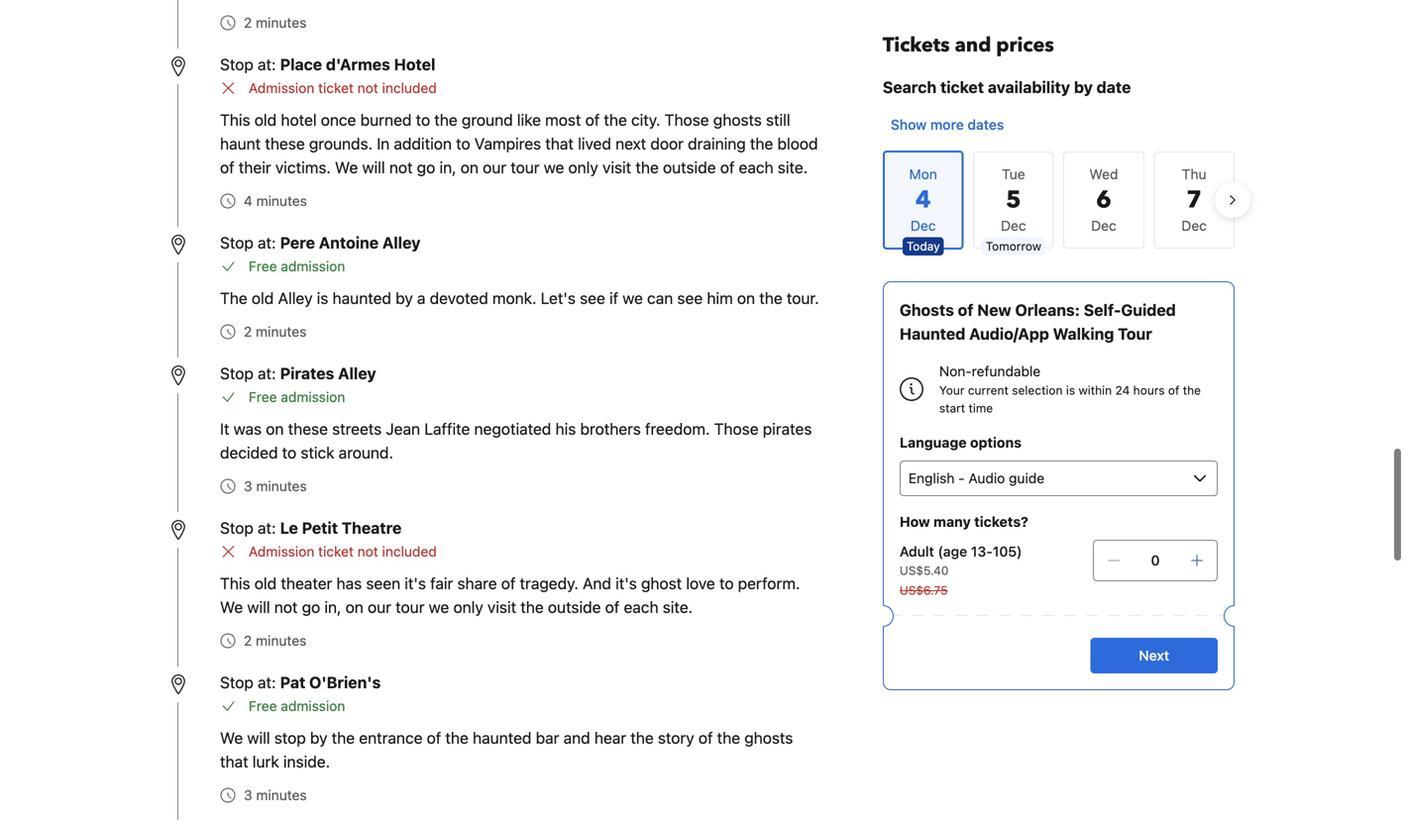 Task type: vqa. For each thing, say whether or not it's contained in the screenshot.
the will inside This old hotel once burned to the ground like most of the city. Those ghosts still haunt these grounds. In addition to Vampires that lived next door draining the blood of their victims. We will not go in, on our tour we only visit the outside of each site.
yes



Task type: describe. For each thing, give the bounding box(es) containing it.
theatre
[[342, 519, 402, 538]]

site. inside this old hotel once burned to the ground like most of the city. those ghosts still haunt these grounds. in addition to vampires that lived next door draining the blood of their victims. we will not go in, on our tour we only visit the outside of each site.
[[778, 158, 808, 177]]

region containing 5
[[867, 143, 1250, 258]]

that inside we will stop by the entrance of the haunted bar and hear the story of the ghosts that lurk inside.
[[220, 753, 248, 771]]

inside.
[[283, 753, 330, 771]]

ghosts
[[900, 301, 954, 320]]

it
[[220, 420, 229, 438]]

stop at: le petit theatre
[[220, 519, 402, 538]]

us$5.40
[[900, 564, 949, 578]]

the
[[220, 289, 247, 308]]

next
[[1139, 648, 1169, 664]]

is inside non-refundable your current selection is within 24 hours of the start time
[[1066, 383, 1075, 397]]

le
[[280, 519, 298, 538]]

3 for we will stop by the entrance of the haunted bar and hear the story of the ghosts that lurk inside.
[[244, 787, 252, 804]]

burned
[[360, 110, 412, 129]]

adult
[[900, 543, 934, 560]]

how
[[900, 514, 930, 530]]

ghosts inside this old hotel once burned to the ground like most of the city. those ghosts still haunt these grounds. in addition to vampires that lived next door draining the blood of their victims. we will not go in, on our tour we only visit the outside of each site.
[[713, 110, 762, 129]]

dec for 7
[[1181, 217, 1207, 234]]

2 horizontal spatial alley
[[382, 233, 421, 252]]

door
[[650, 134, 684, 153]]

share
[[457, 574, 497, 593]]

at: for pat o'brien's
[[258, 673, 276, 692]]

minutes for place d'armes hotel
[[256, 193, 307, 209]]

victims.
[[275, 158, 331, 177]]

1 vertical spatial by
[[396, 289, 413, 308]]

dec for 6
[[1091, 217, 1117, 234]]

2 for stop at: le petit theatre
[[244, 633, 252, 649]]

2 see from the left
[[677, 289, 703, 308]]

ticket up show more dates in the top of the page
[[940, 78, 984, 97]]

admission for pat
[[281, 698, 345, 714]]

tue 5 dec tomorrow
[[986, 166, 1041, 253]]

thu 7 dec
[[1181, 166, 1207, 234]]

of right the story
[[698, 729, 713, 748]]

wed 6 dec
[[1089, 166, 1118, 234]]

this for this old theater has seen it's fair share of tragedy. and it's ghost love to perform. we will not go in, on our tour we only visit the outside of each site.
[[220, 574, 250, 593]]

fair
[[430, 574, 453, 593]]

tue
[[1002, 166, 1025, 182]]

wed
[[1089, 166, 1118, 182]]

like
[[517, 110, 541, 129]]

will inside this old hotel once burned to the ground like most of the city. those ghosts still haunt these grounds. in addition to vampires that lived next door draining the blood of their victims. we will not go in, on our tour we only visit the outside of each site.
[[362, 158, 385, 177]]

lived
[[578, 134, 611, 153]]

those inside this old hotel once burned to the ground like most of the city. those ghosts still haunt these grounds. in addition to vampires that lived next door draining the blood of their victims. we will not go in, on our tour we only visit the outside of each site.
[[665, 110, 709, 129]]

us$6.75
[[900, 584, 948, 597]]

stop for stop at: pirates alley
[[220, 364, 254, 383]]

jean
[[386, 420, 420, 438]]

of up "lived"
[[585, 110, 600, 129]]

not inside this old hotel once burned to the ground like most of the city. those ghosts still haunt these grounds. in addition to vampires that lived next door draining the blood of their victims. we will not go in, on our tour we only visit the outside of each site.
[[389, 158, 413, 177]]

hours
[[1133, 383, 1165, 397]]

it was on these streets jean laffite negotiated his brothers freedom. those pirates decided to stick around.
[[220, 420, 812, 462]]

not down d'armes
[[357, 80, 378, 96]]

language options
[[900, 434, 1022, 451]]

grounds.
[[309, 134, 373, 153]]

site. inside this old theater has seen it's fair share of tragedy. and it's ghost love to perform. we will not go in, on our tour we only visit the outside of each site.
[[663, 598, 693, 617]]

1 horizontal spatial and
[[955, 32, 991, 59]]

of inside the ghosts of new orleans: self-guided haunted audio/app walking tour
[[958, 301, 974, 320]]

to inside it was on these streets jean laffite negotiated his brothers freedom. those pirates decided to stick around.
[[282, 443, 296, 462]]

this old hotel once burned to the ground like most of the city. those ghosts still haunt these grounds. in addition to vampires that lived next door draining the blood of their victims. we will not go in, on our tour we only visit the outside of each site.
[[220, 110, 818, 177]]

within
[[1079, 383, 1112, 397]]

by for the
[[310, 729, 327, 748]]

ghosts inside we will stop by the entrance of the haunted bar and hear the story of the ghosts that lurk inside.
[[744, 729, 793, 748]]

admission for le
[[249, 543, 314, 560]]

availability
[[988, 78, 1070, 97]]

the right hear
[[630, 729, 654, 748]]

freedom.
[[645, 420, 710, 438]]

him
[[707, 289, 733, 308]]

0
[[1151, 552, 1160, 569]]

ticket for this old theater has seen it's fair share of tragedy. and it's ghost love to perform. we will not go in, on our tour we only visit the outside of each site.
[[318, 543, 354, 560]]

of inside non-refundable your current selection is within 24 hours of the start time
[[1168, 383, 1179, 397]]

visit inside this old theater has seen it's fair share of tragedy. and it's ghost love to perform. we will not go in, on our tour we only visit the outside of each site.
[[487, 598, 516, 617]]

and inside we will stop by the entrance of the haunted bar and hear the story of the ghosts that lurk inside.
[[563, 729, 590, 748]]

hotel
[[281, 110, 317, 129]]

show more dates button
[[883, 107, 1012, 143]]

still
[[766, 110, 790, 129]]

we inside this old hotel once burned to the ground like most of the city. those ghosts still haunt these grounds. in addition to vampires that lived next door draining the blood of their victims. we will not go in, on our tour we only visit the outside of each site.
[[335, 158, 358, 177]]

free admission for pere
[[249, 258, 345, 274]]

d'armes
[[326, 55, 390, 74]]

not inside this old theater has seen it's fair share of tragedy. and it's ghost love to perform. we will not go in, on our tour we only visit the outside of each site.
[[274, 598, 298, 617]]

the left entrance at the left bottom of page
[[332, 729, 355, 748]]

show
[[891, 116, 927, 133]]

devoted
[[430, 289, 488, 308]]

pirates
[[763, 420, 812, 438]]

stop for stop at: pat o'brien's
[[220, 673, 254, 692]]

orleans:
[[1015, 301, 1080, 320]]

a
[[417, 289, 426, 308]]

pirates
[[280, 364, 334, 383]]

prices
[[996, 32, 1054, 59]]

3 for it was on these streets jean laffite negotiated his brothers freedom. those pirates decided to stick around.
[[244, 478, 252, 494]]

stop for stop at: le petit theatre
[[220, 519, 254, 538]]

by for date
[[1074, 78, 1093, 97]]

monk.
[[492, 289, 537, 308]]

let's
[[541, 289, 576, 308]]

in, inside this old hotel once burned to the ground like most of the city. those ghosts still haunt these grounds. in addition to vampires that lived next door draining the blood of their victims. we will not go in, on our tour we only visit the outside of each site.
[[439, 158, 456, 177]]

has
[[336, 574, 362, 593]]

next button
[[1090, 638, 1218, 674]]

ghosts of new orleans: self-guided haunted audio/app walking tour
[[900, 301, 1176, 343]]

these inside this old hotel once burned to the ground like most of the city. those ghosts still haunt these grounds. in addition to vampires that lived next door draining the blood of their victims. we will not go in, on our tour we only visit the outside of each site.
[[265, 134, 305, 153]]

these inside it was on these streets jean laffite negotiated his brothers freedom. those pirates decided to stick around.
[[288, 420, 328, 438]]

can
[[647, 289, 673, 308]]

to up addition
[[416, 110, 430, 129]]

o'brien's
[[309, 673, 381, 692]]

on inside this old theater has seen it's fair share of tragedy. and it's ghost love to perform. we will not go in, on our tour we only visit the outside of each site.
[[346, 598, 364, 617]]

old for alley
[[252, 289, 274, 308]]

1 see from the left
[[580, 289, 605, 308]]

free for pirates
[[249, 389, 277, 405]]

we inside this old theater has seen it's fair share of tragedy. and it's ghost love to perform. we will not go in, on our tour we only visit the outside of each site.
[[429, 598, 449, 617]]

not down theatre
[[357, 543, 378, 560]]

included for hotel
[[382, 80, 437, 96]]

at: for place d'armes hotel
[[258, 55, 276, 74]]

bar
[[536, 729, 559, 748]]

our inside this old theater has seen it's fair share of tragedy. and it's ghost love to perform. we will not go in, on our tour we only visit the outside of each site.
[[368, 598, 391, 617]]

the right entrance at the left bottom of page
[[445, 729, 469, 748]]

outside inside this old theater has seen it's fair share of tragedy. and it's ghost love to perform. we will not go in, on our tour we only visit the outside of each site.
[[548, 598, 601, 617]]

haunted inside we will stop by the entrance of the haunted bar and hear the story of the ghosts that lurk inside.
[[473, 729, 532, 748]]

2 it's from the left
[[615, 574, 637, 593]]

1 it's from the left
[[405, 574, 426, 593]]

new
[[977, 301, 1011, 320]]

only inside this old hotel once burned to the ground like most of the city. those ghosts still haunt these grounds. in addition to vampires that lived next door draining the blood of their victims. we will not go in, on our tour we only visit the outside of each site.
[[568, 158, 598, 177]]

1 2 from the top
[[244, 14, 252, 31]]

we inside this old theater has seen it's fair share of tragedy. and it's ghost love to perform. we will not go in, on our tour we only visit the outside of each site.
[[220, 598, 243, 617]]

hotel
[[394, 55, 435, 74]]

ticket for this old hotel once burned to the ground like most of the city. those ghosts still haunt these grounds. in addition to vampires that lived next door draining the blood of their victims. we will not go in, on our tour we only visit the outside of each site.
[[318, 80, 354, 96]]

on right him on the right of the page
[[737, 289, 755, 308]]

pere
[[280, 233, 315, 252]]

lurk
[[252, 753, 279, 771]]

this old theater has seen it's fair share of tragedy. and it's ghost love to perform. we will not go in, on our tour we only visit the outside of each site.
[[220, 574, 800, 617]]

free for pat
[[249, 698, 277, 714]]

ground
[[462, 110, 513, 129]]

at: for pirates alley
[[258, 364, 276, 383]]

addition
[[394, 134, 452, 153]]

of down draining
[[720, 158, 735, 177]]

the inside this old theater has seen it's fair share of tragedy. and it's ghost love to perform. we will not go in, on our tour we only visit the outside of each site.
[[521, 598, 544, 617]]

was
[[234, 420, 262, 438]]

minutes for pirates alley
[[256, 478, 307, 494]]

outside inside this old hotel once burned to the ground like most of the city. those ghosts still haunt these grounds. in addition to vampires that lived next door draining the blood of their victims. we will not go in, on our tour we only visit the outside of each site.
[[663, 158, 716, 177]]

non-refundable your current selection is within 24 hours of the start time
[[939, 363, 1201, 415]]

tour inside this old hotel once burned to the ground like most of the city. those ghosts still haunt these grounds. in addition to vampires that lived next door draining the blood of their victims. we will not go in, on our tour we only visit the outside of each site.
[[511, 158, 540, 177]]

non-
[[939, 363, 972, 380]]

stop for stop at: pere antoine alley
[[220, 233, 254, 252]]

stop at: place d'armes hotel
[[220, 55, 435, 74]]

the down still
[[750, 134, 773, 153]]

entrance
[[359, 729, 423, 748]]

audio/app
[[969, 325, 1049, 343]]

at: for le petit theatre
[[258, 519, 276, 538]]

2 for stop at: pere antoine alley
[[244, 324, 252, 340]]

minutes for pere antoine alley
[[256, 324, 307, 340]]

stick
[[301, 443, 334, 462]]

the old alley is haunted by a devoted monk. let's see if we can see him on the tour.
[[220, 289, 819, 308]]

time
[[969, 401, 993, 415]]



Task type: locate. For each thing, give the bounding box(es) containing it.
language
[[900, 434, 967, 451]]

1 vertical spatial our
[[368, 598, 391, 617]]

0 horizontal spatial in,
[[324, 598, 341, 617]]

it's left fair
[[405, 574, 426, 593]]

1 horizontal spatial go
[[417, 158, 435, 177]]

3 minutes for stop
[[244, 787, 307, 804]]

admission down stop at: pat o'brien's
[[281, 698, 345, 714]]

see right the can
[[677, 289, 703, 308]]

1 vertical spatial admission
[[249, 543, 314, 560]]

2 minutes from the top
[[256, 193, 307, 209]]

perform.
[[738, 574, 800, 593]]

haunt
[[220, 134, 261, 153]]

free admission for pat
[[249, 698, 345, 714]]

tour
[[511, 158, 540, 177], [396, 598, 425, 617]]

of right entrance at the left bottom of page
[[427, 729, 441, 748]]

0 vertical spatial admission
[[249, 80, 314, 96]]

admission for place
[[249, 80, 314, 96]]

2 free from the top
[[249, 389, 277, 405]]

site.
[[778, 158, 808, 177], [663, 598, 693, 617]]

0 vertical spatial each
[[739, 158, 774, 177]]

1 vertical spatial is
[[1066, 383, 1075, 397]]

to left stick
[[282, 443, 296, 462]]

dec inside tue 5 dec tomorrow
[[1001, 217, 1026, 234]]

2 2 minutes from the top
[[244, 324, 307, 340]]

minutes for pat o'brien's
[[256, 787, 307, 804]]

will inside we will stop by the entrance of the haunted bar and hear the story of the ghosts that lurk inside.
[[247, 729, 270, 748]]

search ticket availability by date
[[883, 78, 1131, 97]]

1 vertical spatial outside
[[548, 598, 601, 617]]

included for theatre
[[382, 543, 437, 560]]

1 vertical spatial go
[[302, 598, 320, 617]]

minutes for le petit theatre
[[256, 633, 307, 649]]

0 vertical spatial these
[[265, 134, 305, 153]]

0 vertical spatial in,
[[439, 158, 456, 177]]

once
[[321, 110, 356, 129]]

2 vertical spatial admission
[[281, 698, 345, 714]]

4 minutes
[[244, 193, 307, 209]]

2 admission ticket not included from the top
[[249, 543, 437, 560]]

0 vertical spatial go
[[417, 158, 435, 177]]

on
[[461, 158, 479, 177], [737, 289, 755, 308], [266, 420, 284, 438], [346, 598, 364, 617]]

in
[[377, 134, 390, 153]]

0 horizontal spatial alley
[[278, 289, 313, 308]]

more
[[930, 116, 964, 133]]

1 horizontal spatial it's
[[615, 574, 637, 593]]

(age
[[938, 543, 967, 560]]

0 vertical spatial is
[[317, 289, 328, 308]]

1 this from the top
[[220, 110, 250, 129]]

2 dec from the left
[[1091, 217, 1117, 234]]

0 horizontal spatial our
[[368, 598, 391, 617]]

we down fair
[[429, 598, 449, 617]]

of right hours
[[1168, 383, 1179, 397]]

1 dec from the left
[[1001, 217, 1026, 234]]

1 vertical spatial admission
[[281, 389, 345, 405]]

105)
[[993, 543, 1022, 560]]

stop
[[274, 729, 306, 748]]

will up stop at: pat o'brien's
[[247, 598, 270, 617]]

of down haunt
[[220, 158, 234, 177]]

stop left le
[[220, 519, 254, 538]]

vampires
[[474, 134, 541, 153]]

24
[[1115, 383, 1130, 397]]

old for theater
[[254, 574, 277, 593]]

of right share
[[501, 574, 516, 593]]

3 free from the top
[[249, 698, 277, 714]]

place
[[280, 55, 322, 74]]

2 vertical spatial we
[[220, 729, 243, 748]]

site. down ghost
[[663, 598, 693, 617]]

2 vertical spatial free
[[249, 698, 277, 714]]

0 vertical spatial outside
[[663, 158, 716, 177]]

0 horizontal spatial we
[[429, 598, 449, 617]]

our inside this old hotel once burned to the ground like most of the city. those ghosts still haunt these grounds. in addition to vampires that lived next door draining the blood of their victims. we will not go in, on our tour we only visit the outside of each site.
[[483, 158, 506, 177]]

options
[[970, 434, 1022, 451]]

by left a
[[396, 289, 413, 308]]

0 horizontal spatial site.
[[663, 598, 693, 617]]

we inside we will stop by the entrance of the haunted bar and hear the story of the ghosts that lurk inside.
[[220, 729, 243, 748]]

show more dates
[[891, 116, 1004, 133]]

1 horizontal spatial our
[[483, 158, 506, 177]]

3 admission from the top
[[281, 698, 345, 714]]

stop left pat at the bottom
[[220, 673, 254, 692]]

go down theater
[[302, 598, 320, 617]]

in, down has
[[324, 598, 341, 617]]

go down addition
[[417, 158, 435, 177]]

3 dec from the left
[[1181, 217, 1207, 234]]

0 horizontal spatial haunted
[[333, 289, 391, 308]]

at: left pat at the bottom
[[258, 673, 276, 692]]

stop up was
[[220, 364, 254, 383]]

we right if in the left top of the page
[[623, 289, 643, 308]]

admission ticket not included for d'armes
[[249, 80, 437, 96]]

admission ticket not included down stop at: place d'armes hotel at the top of page
[[249, 80, 437, 96]]

admission
[[281, 258, 345, 274], [281, 389, 345, 405], [281, 698, 345, 714]]

admission ticket not included up has
[[249, 543, 437, 560]]

visit inside this old hotel once burned to the ground like most of the city. those ghosts still haunt these grounds. in addition to vampires that lived next door draining the blood of their victims. we will not go in, on our tour we only visit the outside of each site.
[[602, 158, 631, 177]]

2 3 from the top
[[244, 787, 252, 804]]

1 vertical spatial admission ticket not included
[[249, 543, 437, 560]]

guided
[[1121, 301, 1176, 320]]

5 minutes from the top
[[256, 633, 307, 649]]

minutes right 4 at the top left of the page
[[256, 193, 307, 209]]

each down ghost
[[624, 598, 659, 617]]

2 minutes up place
[[244, 14, 307, 31]]

0 vertical spatial we
[[335, 158, 358, 177]]

1 vertical spatial will
[[247, 598, 270, 617]]

in, down addition
[[439, 158, 456, 177]]

minutes up pat at the bottom
[[256, 633, 307, 649]]

1 vertical spatial 2
[[244, 324, 252, 340]]

0 horizontal spatial dec
[[1001, 217, 1026, 234]]

1 horizontal spatial each
[[739, 158, 774, 177]]

2 3 minutes from the top
[[244, 787, 307, 804]]

tragedy.
[[520, 574, 578, 593]]

old left theater
[[254, 574, 277, 593]]

only inside this old theater has seen it's fair share of tragedy. and it's ghost love to perform. we will not go in, on our tour we only visit the outside of each site.
[[453, 598, 483, 617]]

0 vertical spatial 3
[[244, 478, 252, 494]]

on right was
[[266, 420, 284, 438]]

3 2 minutes from the top
[[244, 633, 307, 649]]

alley right 'pirates'
[[338, 364, 376, 383]]

0 horizontal spatial by
[[310, 729, 327, 748]]

go inside this old hotel once burned to the ground like most of the city. those ghosts still haunt these grounds. in addition to vampires that lived next door draining the blood of their victims. we will not go in, on our tour we only visit the outside of each site.
[[417, 158, 435, 177]]

the up next
[[604, 110, 627, 129]]

free
[[249, 258, 277, 274], [249, 389, 277, 405], [249, 698, 277, 714]]

each inside this old theater has seen it's fair share of tragedy. and it's ghost love to perform. we will not go in, on our tour we only visit the outside of each site.
[[624, 598, 659, 617]]

1 horizontal spatial only
[[568, 158, 598, 177]]

we
[[544, 158, 564, 177], [623, 289, 643, 308], [429, 598, 449, 617]]

minutes down lurk on the left
[[256, 787, 307, 804]]

this for this old hotel once burned to the ground like most of the city. those ghosts still haunt these grounds. in addition to vampires that lived next door draining the blood of their victims. we will not go in, on our tour we only visit the outside of each site.
[[220, 110, 250, 129]]

the up addition
[[434, 110, 458, 129]]

this up haunt
[[220, 110, 250, 129]]

minutes up stop at: pirates alley
[[256, 324, 307, 340]]

of down and
[[605, 598, 620, 617]]

go inside this old theater has seen it's fair share of tragedy. and it's ghost love to perform. we will not go in, on our tour we only visit the outside of each site.
[[302, 598, 320, 617]]

1 vertical spatial that
[[220, 753, 248, 771]]

2 vertical spatial free admission
[[249, 698, 345, 714]]

love
[[686, 574, 715, 593]]

7
[[1186, 184, 1202, 217]]

we down the most
[[544, 158, 564, 177]]

walking
[[1053, 325, 1114, 343]]

free down stop at: pere antoine alley
[[249, 258, 277, 274]]

2 admission from the top
[[249, 543, 314, 560]]

2 admission from the top
[[281, 389, 345, 405]]

1 vertical spatial only
[[453, 598, 483, 617]]

4 at: from the top
[[258, 519, 276, 538]]

the inside non-refundable your current selection is within 24 hours of the start time
[[1183, 383, 1201, 397]]

ticket down petit
[[318, 543, 354, 560]]

dec up tomorrow
[[1001, 217, 1026, 234]]

date
[[1097, 78, 1131, 97]]

see left if in the left top of the page
[[580, 289, 605, 308]]

0 vertical spatial alley
[[382, 233, 421, 252]]

on down has
[[346, 598, 364, 617]]

1 vertical spatial ghosts
[[744, 729, 793, 748]]

1 vertical spatial free admission
[[249, 389, 345, 405]]

free for pere
[[249, 258, 277, 274]]

4 stop from the top
[[220, 519, 254, 538]]

admission ticket not included for petit
[[249, 543, 437, 560]]

1 vertical spatial site.
[[663, 598, 693, 617]]

how many tickets?
[[900, 514, 1028, 530]]

our down seen
[[368, 598, 391, 617]]

2 minutes for le
[[244, 633, 307, 649]]

0 horizontal spatial those
[[665, 110, 709, 129]]

stop left place
[[220, 55, 254, 74]]

we inside this old hotel once burned to the ground like most of the city. those ghosts still haunt these grounds. in addition to vampires that lived next door draining the blood of their victims. we will not go in, on our tour we only visit the outside of each site.
[[544, 158, 564, 177]]

admission for pere
[[281, 258, 345, 274]]

our down vampires
[[483, 158, 506, 177]]

that down the most
[[545, 134, 574, 153]]

included
[[382, 80, 437, 96], [382, 543, 437, 560]]

1 horizontal spatial is
[[1066, 383, 1075, 397]]

1 vertical spatial each
[[624, 598, 659, 617]]

by up inside.
[[310, 729, 327, 748]]

1 vertical spatial 3 minutes
[[244, 787, 307, 804]]

1 horizontal spatial alley
[[338, 364, 376, 383]]

0 vertical spatial 2 minutes
[[244, 14, 307, 31]]

admission for pirates
[[281, 389, 345, 405]]

3 free admission from the top
[[249, 698, 345, 714]]

0 horizontal spatial and
[[563, 729, 590, 748]]

old for hotel
[[254, 110, 277, 129]]

the right the story
[[717, 729, 740, 748]]

start
[[939, 401, 965, 415]]

1 vertical spatial in,
[[324, 598, 341, 617]]

0 horizontal spatial is
[[317, 289, 328, 308]]

haunted
[[333, 289, 391, 308], [473, 729, 532, 748]]

6 minutes from the top
[[256, 787, 307, 804]]

1 vertical spatial 3
[[244, 787, 252, 804]]

haunted
[[900, 325, 965, 343]]

0 vertical spatial our
[[483, 158, 506, 177]]

1 vertical spatial old
[[252, 289, 274, 308]]

tour inside this old theater has seen it's fair share of tragedy. and it's ghost love to perform. we will not go in, on our tour we only visit the outside of each site.
[[396, 598, 425, 617]]

each
[[739, 158, 774, 177], [624, 598, 659, 617]]

outside down and
[[548, 598, 601, 617]]

admission down 'pirates'
[[281, 389, 345, 405]]

0 horizontal spatial each
[[624, 598, 659, 617]]

3 minutes from the top
[[256, 324, 307, 340]]

2 at: from the top
[[258, 233, 276, 252]]

to down ground
[[456, 134, 470, 153]]

2 vertical spatial 2
[[244, 633, 252, 649]]

next
[[615, 134, 646, 153]]

0 vertical spatial those
[[665, 110, 709, 129]]

it's right and
[[615, 574, 637, 593]]

free up stop
[[249, 698, 277, 714]]

1 horizontal spatial those
[[714, 420, 759, 438]]

their
[[239, 158, 271, 177]]

that left lurk on the left
[[220, 753, 248, 771]]

this
[[220, 110, 250, 129], [220, 574, 250, 593]]

1 horizontal spatial in,
[[439, 158, 456, 177]]

only
[[568, 158, 598, 177], [453, 598, 483, 617]]

0 vertical spatial and
[[955, 32, 991, 59]]

of left new
[[958, 301, 974, 320]]

tour down seen
[[396, 598, 425, 617]]

1 horizontal spatial site.
[[778, 158, 808, 177]]

0 vertical spatial 2
[[244, 14, 252, 31]]

we
[[335, 158, 358, 177], [220, 598, 243, 617], [220, 729, 243, 748]]

1 at: from the top
[[258, 55, 276, 74]]

admission ticket not included
[[249, 80, 437, 96], [249, 543, 437, 560]]

2 included from the top
[[382, 543, 437, 560]]

0 vertical spatial free
[[249, 258, 277, 274]]

dec down the 6 at the right of page
[[1091, 217, 1117, 234]]

1 vertical spatial we
[[220, 598, 243, 617]]

2 stop from the top
[[220, 233, 254, 252]]

those inside it was on these streets jean laffite negotiated his brothers freedom. those pirates decided to stick around.
[[714, 420, 759, 438]]

old right the on the left
[[252, 289, 274, 308]]

2 this from the top
[[220, 574, 250, 593]]

1 horizontal spatial outside
[[663, 158, 716, 177]]

0 vertical spatial visit
[[602, 158, 631, 177]]

included up seen
[[382, 543, 437, 560]]

alley down pere
[[278, 289, 313, 308]]

this inside this old theater has seen it's fair share of tragedy. and it's ghost love to perform. we will not go in, on our tour we only visit the outside of each site.
[[220, 574, 250, 593]]

those up 'door' on the top left
[[665, 110, 709, 129]]

is down stop at: pere antoine alley
[[317, 289, 328, 308]]

ghosts up draining
[[713, 110, 762, 129]]

0 horizontal spatial visit
[[487, 598, 516, 617]]

1 minutes from the top
[[256, 14, 307, 31]]

1 admission from the top
[[281, 258, 345, 274]]

free up was
[[249, 389, 277, 405]]

the down next
[[636, 158, 659, 177]]

pat
[[280, 673, 305, 692]]

dec inside wed 6 dec
[[1091, 217, 1117, 234]]

3 2 from the top
[[244, 633, 252, 649]]

old left hotel
[[254, 110, 277, 129]]

on down vampires
[[461, 158, 479, 177]]

1 vertical spatial included
[[382, 543, 437, 560]]

at: left place
[[258, 55, 276, 74]]

site. down blood
[[778, 158, 808, 177]]

region
[[867, 143, 1250, 258]]

0 vertical spatial we
[[544, 158, 564, 177]]

0 vertical spatial included
[[382, 80, 437, 96]]

each inside this old hotel once burned to the ground like most of the city. those ghosts still haunt these grounds. in addition to vampires that lived next door draining the blood of their victims. we will not go in, on our tour we only visit the outside of each site.
[[739, 158, 774, 177]]

tour
[[1118, 325, 1152, 343]]

2 vertical spatial we
[[429, 598, 449, 617]]

2 vertical spatial old
[[254, 574, 277, 593]]

old inside this old hotel once burned to the ground like most of the city. those ghosts still haunt these grounds. in addition to vampires that lived next door draining the blood of their victims. we will not go in, on our tour we only visit the outside of each site.
[[254, 110, 277, 129]]

0 horizontal spatial see
[[580, 289, 605, 308]]

seen
[[366, 574, 400, 593]]

3 at: from the top
[[258, 364, 276, 383]]

stop down 4 at the top left of the page
[[220, 233, 254, 252]]

draining
[[688, 134, 746, 153]]

each down draining
[[739, 158, 774, 177]]

only down share
[[453, 598, 483, 617]]

0 vertical spatial by
[[1074, 78, 1093, 97]]

free admission for pirates
[[249, 389, 345, 405]]

1 stop from the top
[[220, 55, 254, 74]]

haunted down antoine
[[333, 289, 391, 308]]

2 minutes for pere
[[244, 324, 307, 340]]

1 horizontal spatial dec
[[1091, 217, 1117, 234]]

3 minutes for on
[[244, 478, 307, 494]]

0 vertical spatial only
[[568, 158, 598, 177]]

5 stop from the top
[[220, 673, 254, 692]]

1 vertical spatial visit
[[487, 598, 516, 617]]

1 admission ticket not included from the top
[[249, 80, 437, 96]]

0 vertical spatial 3 minutes
[[244, 478, 307, 494]]

adult (age 13-105) us$5.40
[[900, 543, 1022, 578]]

0 vertical spatial site.
[[778, 158, 808, 177]]

streets
[[332, 420, 382, 438]]

1 vertical spatial this
[[220, 574, 250, 593]]

2
[[244, 14, 252, 31], [244, 324, 252, 340], [244, 633, 252, 649]]

to
[[416, 110, 430, 129], [456, 134, 470, 153], [282, 443, 296, 462], [719, 574, 734, 593]]

1 admission from the top
[[249, 80, 314, 96]]

stop for stop at: place d'armes hotel
[[220, 55, 254, 74]]

at: left le
[[258, 519, 276, 538]]

ticket down stop at: place d'armes hotel at the top of page
[[318, 80, 354, 96]]

not down the in
[[389, 158, 413, 177]]

these
[[265, 134, 305, 153], [288, 420, 328, 438]]

2 horizontal spatial we
[[623, 289, 643, 308]]

that inside this old hotel once burned to the ground like most of the city. those ghosts still haunt these grounds. in addition to vampires that lived next door draining the blood of their victims. we will not go in, on our tour we only visit the outside of each site.
[[545, 134, 574, 153]]

these up stick
[[288, 420, 328, 438]]

to inside this old theater has seen it's fair share of tragedy. and it's ghost love to perform. we will not go in, on our tour we only visit the outside of each site.
[[719, 574, 734, 593]]

his
[[555, 420, 576, 438]]

old inside this old theater has seen it's fair share of tragedy. and it's ghost love to perform. we will not go in, on our tour we only visit the outside of each site.
[[254, 574, 277, 593]]

1 included from the top
[[382, 80, 437, 96]]

4 minutes from the top
[[256, 478, 307, 494]]

2 2 from the top
[[244, 324, 252, 340]]

0 vertical spatial will
[[362, 158, 385, 177]]

1 free admission from the top
[[249, 258, 345, 274]]

by left date
[[1074, 78, 1093, 97]]

by
[[1074, 78, 1093, 97], [396, 289, 413, 308], [310, 729, 327, 748]]

of
[[585, 110, 600, 129], [220, 158, 234, 177], [720, 158, 735, 177], [958, 301, 974, 320], [1168, 383, 1179, 397], [501, 574, 516, 593], [605, 598, 620, 617], [427, 729, 441, 748], [698, 729, 713, 748]]

1 horizontal spatial visit
[[602, 158, 631, 177]]

1 vertical spatial free
[[249, 389, 277, 405]]

2 vertical spatial will
[[247, 729, 270, 748]]

stop at: pere antoine alley
[[220, 233, 421, 252]]

admission
[[249, 80, 314, 96], [249, 543, 314, 560]]

at: left 'pirates'
[[258, 364, 276, 383]]

1 3 minutes from the top
[[244, 478, 307, 494]]

negotiated
[[474, 420, 551, 438]]

at: left pere
[[258, 233, 276, 252]]

city.
[[631, 110, 660, 129]]

if
[[609, 289, 618, 308]]

refundable
[[972, 363, 1041, 380]]

0 vertical spatial old
[[254, 110, 277, 129]]

is left within at the right
[[1066, 383, 1075, 397]]

this left theater
[[220, 574, 250, 593]]

not
[[357, 80, 378, 96], [389, 158, 413, 177], [357, 543, 378, 560], [274, 598, 298, 617]]

is
[[317, 289, 328, 308], [1066, 383, 1075, 397]]

admission down place
[[249, 80, 314, 96]]

0 vertical spatial ghosts
[[713, 110, 762, 129]]

5 at: from the top
[[258, 673, 276, 692]]

2 minutes up pat at the bottom
[[244, 633, 307, 649]]

dec for 5
[[1001, 217, 1026, 234]]

0 vertical spatial that
[[545, 134, 574, 153]]

and
[[955, 32, 991, 59], [563, 729, 590, 748]]

2 horizontal spatial dec
[[1181, 217, 1207, 234]]

3 stop from the top
[[220, 364, 254, 383]]

0 horizontal spatial that
[[220, 753, 248, 771]]

1 vertical spatial we
[[623, 289, 643, 308]]

those left the pirates
[[714, 420, 759, 438]]

in, inside this old theater has seen it's fair share of tragedy. and it's ghost love to perform. we will not go in, on our tour we only visit the outside of each site.
[[324, 598, 341, 617]]

1 3 from the top
[[244, 478, 252, 494]]

1 vertical spatial alley
[[278, 289, 313, 308]]

1 vertical spatial tour
[[396, 598, 425, 617]]

on inside it was on these streets jean laffite negotiated his brothers freedom. those pirates decided to stick around.
[[266, 420, 284, 438]]

1 vertical spatial those
[[714, 420, 759, 438]]

admission down le
[[249, 543, 314, 560]]

free admission down stop at: pirates alley
[[249, 389, 345, 405]]

0 vertical spatial haunted
[[333, 289, 391, 308]]

free admission
[[249, 258, 345, 274], [249, 389, 345, 405], [249, 698, 345, 714]]

will inside this old theater has seen it's fair share of tragedy. and it's ghost love to perform. we will not go in, on our tour we only visit the outside of each site.
[[247, 598, 270, 617]]

1 horizontal spatial by
[[396, 289, 413, 308]]

blood
[[777, 134, 818, 153]]

ghosts
[[713, 110, 762, 129], [744, 729, 793, 748]]

the left "tour."
[[759, 289, 782, 308]]

and left prices
[[955, 32, 991, 59]]

brothers
[[580, 420, 641, 438]]

around.
[[339, 443, 393, 462]]

by inside we will stop by the entrance of the haunted bar and hear the story of the ghosts that lurk inside.
[[310, 729, 327, 748]]

tickets
[[883, 32, 950, 59]]

1 2 minutes from the top
[[244, 14, 307, 31]]

not down theater
[[274, 598, 298, 617]]

selection
[[1012, 383, 1063, 397]]

tour down vampires
[[511, 158, 540, 177]]

tickets?
[[974, 514, 1028, 530]]

this inside this old hotel once burned to the ground like most of the city. those ghosts still haunt these grounds. in addition to vampires that lived next door draining the blood of their victims. we will not go in, on our tour we only visit the outside of each site.
[[220, 110, 250, 129]]

tickets and prices
[[883, 32, 1054, 59]]

1 horizontal spatial we
[[544, 158, 564, 177]]

1 free from the top
[[249, 258, 277, 274]]

and right bar
[[563, 729, 590, 748]]

at: for pere antoine alley
[[258, 233, 276, 252]]

13-
[[971, 543, 993, 560]]

hear
[[594, 729, 626, 748]]

2 horizontal spatial by
[[1074, 78, 1093, 97]]

1 horizontal spatial that
[[545, 134, 574, 153]]

these down hotel
[[265, 134, 305, 153]]

on inside this old hotel once burned to the ground like most of the city. those ghosts still haunt these grounds. in addition to vampires that lived next door draining the blood of their victims. we will not go in, on our tour we only visit the outside of each site.
[[461, 158, 479, 177]]

self-
[[1084, 301, 1121, 320]]

2 free admission from the top
[[249, 389, 345, 405]]



